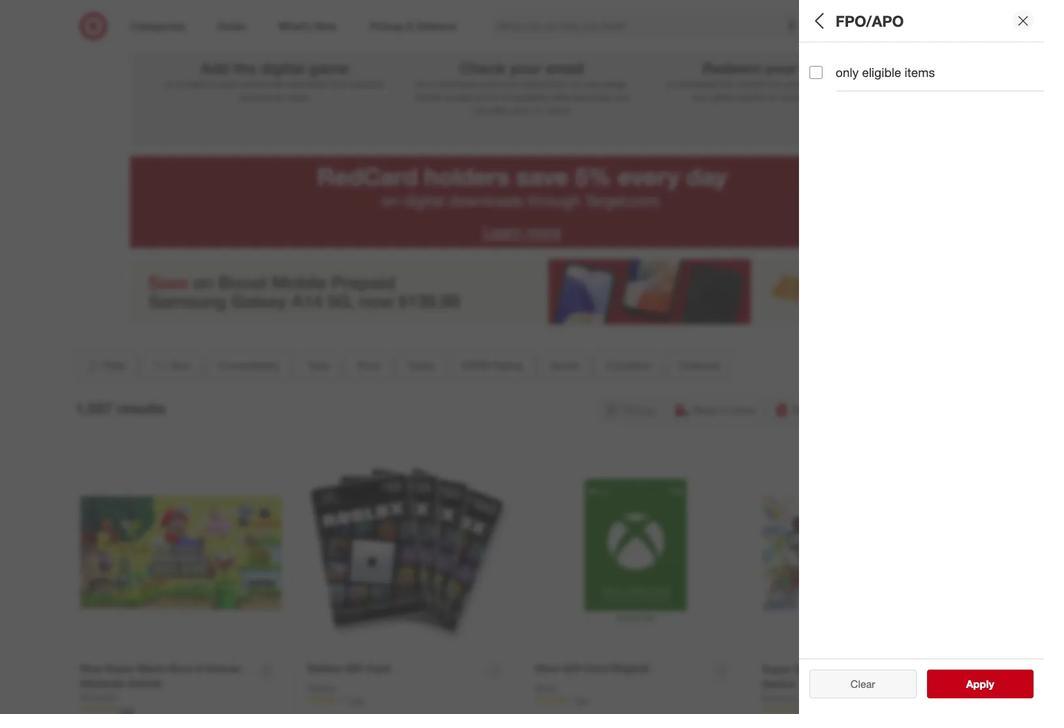 Task type: locate. For each thing, give the bounding box(es) containing it.
1 card from the left
[[366, 663, 390, 676]]

0 horizontal spatial super
[[105, 663, 135, 676]]

after
[[552, 91, 571, 102]]

1 horizontal spatial on
[[571, 78, 581, 89]]

only eligible items checkbox
[[810, 66, 823, 79]]

fpo/apo
[[836, 12, 904, 30]]

roblox up 'roblox' link
[[307, 663, 342, 676]]

results right see
[[974, 678, 1008, 691]]

add
[[201, 59, 229, 77]]

your down redeem
[[691, 91, 709, 102]]

only eligible items
[[836, 65, 935, 80]]

purchased
[[786, 78, 830, 89]]

clear for clear
[[851, 678, 875, 691]]

see
[[953, 678, 971, 691]]

roblox for roblox
[[307, 683, 336, 695]]

the right follow
[[331, 78, 344, 89]]

nintendo inside super mario party - nintendo switch
[[863, 663, 909, 676]]

gift for roblox
[[345, 663, 363, 676]]

xbox
[[535, 663, 560, 676], [535, 683, 556, 695]]

super right new
[[105, 663, 135, 676]]

steps.
[[604, 78, 628, 89]]

condition button
[[595, 351, 663, 380]]

1 horizontal spatial switch
[[762, 678, 796, 691]]

roblox for roblox gift card
[[307, 663, 342, 676]]

and up usual.
[[286, 78, 302, 89]]

1 vertical spatial on
[[382, 192, 399, 210]]

immediately
[[500, 91, 550, 102]]

1
[[269, 11, 280, 35]]

1 vertical spatial xbox
[[535, 683, 556, 695]]

1 horizontal spatial super
[[762, 663, 792, 676]]

xbox gift card (digital) image
[[535, 453, 736, 654], [535, 453, 736, 654]]

new super mario bros u deluxe - nintendo switch link
[[80, 662, 251, 692]]

to
[[210, 78, 218, 89], [666, 78, 674, 89], [865, 78, 873, 89], [523, 104, 531, 116]]

xbox for xbox gift card (digital)
[[535, 663, 560, 676]]

1 horizontal spatial content
[[735, 78, 766, 89]]

usually
[[444, 91, 472, 102]]

up
[[510, 104, 520, 116]]

2 download from the left
[[677, 78, 717, 89]]

check your email for a download code and instructions on next steps. emails usually arrive immediately after purchase, but can take up to 4+ hours.
[[415, 59, 630, 116]]

0 horizontal spatial and
[[286, 78, 302, 89]]

deals button
[[397, 351, 446, 380]]

results inside button
[[974, 678, 1008, 691]]

2
[[517, 11, 527, 35]]

cart
[[268, 78, 284, 89]]

1 horizontal spatial download
[[677, 78, 717, 89]]

download
[[437, 78, 477, 89], [677, 78, 717, 89]]

1 horizontal spatial code
[[801, 59, 837, 77]]

content
[[176, 78, 207, 89], [735, 78, 766, 89]]

digital down holders
[[403, 192, 444, 210]]

1 horizontal spatial results
[[974, 678, 1008, 691]]

to inside add the digital game or content to your online cart and follow the checkout process as usual.
[[210, 78, 218, 89]]

filter button
[[75, 351, 136, 380]]

1 horizontal spatial mario
[[795, 663, 823, 676]]

all filters dialog
[[799, 0, 1044, 715]]

code up arrive
[[479, 78, 500, 89]]

0 horizontal spatial on
[[382, 192, 399, 210]]

see results button
[[927, 670, 1034, 699]]

1387 link
[[307, 696, 509, 707]]

0 horizontal spatial mario
[[138, 663, 166, 676]]

content up system
[[735, 78, 766, 89]]

-
[[243, 663, 247, 676], [856, 663, 860, 676]]

your inside add the digital game or content to your online cart and follow the checkout process as usual.
[[220, 78, 238, 89]]

gift
[[345, 663, 363, 676], [563, 663, 581, 676]]

1 horizontal spatial game
[[712, 91, 735, 102]]

digital up cart
[[260, 59, 304, 77]]

game up follow
[[309, 59, 349, 77]]

0 vertical spatial roblox
[[307, 663, 342, 676]]

to right up
[[523, 104, 531, 116]]

1 horizontal spatial and
[[503, 78, 518, 89]]

download inside check your email for a download code and instructions on next steps. emails usually arrive immediately after purchase, but can take up to 4+ hours.
[[437, 78, 477, 89]]

0 vertical spatial results
[[117, 400, 166, 418]]

next
[[584, 78, 601, 89]]

1,557
[[75, 400, 113, 418]]

xbox for xbox
[[535, 683, 556, 695]]

super mario party - nintendo switch image
[[762, 453, 964, 655], [762, 453, 964, 655]]

card
[[366, 663, 390, 676], [584, 663, 608, 676]]

hours.
[[547, 104, 572, 116]]

roblox down roblox gift card link
[[307, 683, 336, 695]]

1 horizontal spatial digital
[[403, 192, 444, 210]]

game left system
[[712, 91, 735, 102]]

gift up 526
[[563, 663, 581, 676]]

esrb rating
[[462, 359, 523, 372]]

0 vertical spatial compatibility
[[810, 56, 888, 71]]

compatibility inside all filters dialog
[[810, 56, 888, 71]]

0 horizontal spatial gift
[[345, 663, 363, 676]]

0 horizontal spatial code
[[479, 78, 500, 89]]

only
[[836, 65, 859, 80]]

0 vertical spatial digital
[[260, 59, 304, 77]]

compatibility button
[[810, 42, 1044, 88], [207, 351, 291, 380]]

your
[[510, 59, 541, 77], [766, 59, 797, 77], [220, 78, 238, 89], [691, 91, 709, 102]]

digital
[[260, 59, 304, 77], [403, 192, 444, 210]]

1 vertical spatial digital
[[403, 192, 444, 210]]

1 and from the left
[[286, 78, 302, 89]]

items
[[905, 65, 935, 80]]

the up online
[[233, 59, 256, 77]]

download up usually
[[437, 78, 477, 89]]

to right steps.
[[666, 78, 674, 89]]

roblox inside roblox gift card link
[[307, 663, 342, 676]]

online
[[241, 78, 265, 89]]

1 content from the left
[[176, 78, 207, 89]]

0 horizontal spatial digital
[[260, 59, 304, 77]]

0 horizontal spatial or
[[165, 78, 173, 89]]

2 and from the left
[[503, 78, 518, 89]]

2 xbox from the top
[[535, 683, 556, 695]]

- inside super mario party - nintendo switch
[[856, 663, 860, 676]]

1 vertical spatial compatibility
[[218, 359, 280, 372]]

0 vertical spatial xbox
[[535, 663, 560, 676]]

1 vertical spatial results
[[974, 678, 1008, 691]]

0 vertical spatial on
[[571, 78, 581, 89]]

game inside add the digital game or content to your online cart and follow the checkout process as usual.
[[309, 59, 349, 77]]

to down add at the top left of the page
[[210, 78, 218, 89]]

bros
[[169, 663, 192, 676]]

2 horizontal spatial the
[[720, 78, 733, 89]]

1 horizontal spatial card
[[584, 663, 608, 676]]

nintendo link for new super mario bros u deluxe - nintendo switch
[[80, 692, 118, 705]]

follow
[[304, 78, 328, 89]]

0 horizontal spatial nintendo link
[[80, 692, 118, 705]]

card up 1387 link
[[366, 663, 390, 676]]

same
[[793, 404, 820, 417]]

on down redcard
[[382, 192, 399, 210]]

redeem
[[702, 59, 761, 77]]

and up immediately
[[503, 78, 518, 89]]

0 horizontal spatial results
[[117, 400, 166, 418]]

process
[[239, 91, 272, 102]]

clear inside all filters dialog
[[844, 678, 869, 691]]

nintendo link down super mario party - nintendo switch on the right of page
[[762, 692, 800, 705]]

esrb rating button
[[451, 351, 534, 380]]

content down add at the top left of the page
[[176, 78, 207, 89]]

learn
[[483, 223, 522, 242]]

0 horizontal spatial compatibility button
[[207, 351, 291, 380]]

holders
[[424, 162, 510, 191]]

price
[[357, 359, 381, 372]]

content inside add the digital game or content to your online cart and follow the checkout process as usual.
[[176, 78, 207, 89]]

1 gift from the left
[[345, 663, 363, 676]]

roblox gift card link
[[307, 662, 390, 677]]

clear inside fpo/apo dialog
[[851, 678, 875, 691]]

1 horizontal spatial or
[[769, 91, 777, 102]]

code up purchased
[[801, 59, 837, 77]]

on inside check your email for a download code and instructions on next steps. emails usually arrive immediately after purchase, but can take up to 4+ hours.
[[571, 78, 581, 89]]

0 horizontal spatial content
[[176, 78, 207, 89]]

- right the deluxe
[[243, 663, 247, 676]]

clear all button
[[810, 670, 917, 699]]

download down redeem
[[677, 78, 717, 89]]

the down redeem
[[720, 78, 733, 89]]

gift up 1387
[[345, 663, 363, 676]]

on digital downloads through target.com.
[[382, 192, 663, 210]]

2 gift from the left
[[563, 663, 581, 676]]

0 horizontal spatial -
[[243, 663, 247, 676]]

system
[[737, 91, 766, 102]]

0 horizontal spatial download
[[437, 78, 477, 89]]

clear
[[844, 678, 869, 691], [851, 678, 875, 691]]

0 vertical spatial or
[[165, 78, 173, 89]]

1 download from the left
[[437, 78, 477, 89]]

nintendo link
[[80, 692, 118, 705], [762, 692, 800, 705]]

and
[[286, 78, 302, 89], [503, 78, 518, 89]]

0 vertical spatial code
[[801, 59, 837, 77]]

mario left bros
[[138, 663, 166, 676]]

roblox gift card
[[307, 663, 390, 676]]

checkout
[[346, 78, 384, 89]]

filter
[[103, 359, 126, 372]]

type
[[307, 359, 330, 372]]

- up clear all
[[856, 663, 860, 676]]

1 horizontal spatial compatibility button
[[810, 42, 1044, 88]]

genre button
[[539, 351, 590, 380]]

delivery
[[844, 404, 881, 417]]

card left (digital)
[[584, 663, 608, 676]]

new super mario bros u deluxe - nintendo switch image
[[80, 453, 281, 654], [80, 453, 281, 654]]

1 horizontal spatial gift
[[563, 663, 581, 676]]

filters
[[832, 12, 872, 30]]

results right the 1,557
[[117, 400, 166, 418]]

xbox up xbox link
[[535, 663, 560, 676]]

1 vertical spatial or
[[769, 91, 777, 102]]

0 horizontal spatial compatibility
[[218, 359, 280, 372]]

pickup button
[[599, 396, 663, 425]]

Include out of stock checkbox
[[810, 513, 823, 526]]

1 horizontal spatial nintendo link
[[762, 692, 800, 705]]

take
[[490, 104, 507, 116]]

2 card from the left
[[584, 663, 608, 676]]

0 horizontal spatial the
[[233, 59, 256, 77]]

0 horizontal spatial switch
[[128, 677, 162, 691]]

0 vertical spatial game
[[309, 59, 349, 77]]

super left party
[[762, 663, 792, 676]]

your up instructions
[[510, 59, 541, 77]]

1 clear from the left
[[844, 678, 869, 691]]

1 vertical spatial game
[[712, 91, 735, 102]]

xbox down xbox gift card (digital) link
[[535, 683, 556, 695]]

2 content from the left
[[735, 78, 766, 89]]

1 horizontal spatial -
[[856, 663, 860, 676]]

2 clear from the left
[[851, 678, 875, 691]]

nintendo link down new
[[80, 692, 118, 705]]

your down add at the top left of the page
[[220, 78, 238, 89]]

apply button
[[927, 670, 1034, 699]]

1 roblox from the top
[[307, 663, 342, 676]]

every
[[618, 162, 680, 191]]

and inside add the digital game or content to your online cart and follow the checkout process as usual.
[[286, 78, 302, 89]]

xbox gift card (digital)
[[535, 663, 649, 676]]

on left next
[[571, 78, 581, 89]]

code
[[801, 59, 837, 77], [479, 78, 500, 89]]

2 roblox from the top
[[307, 683, 336, 695]]

What can we help you find? suggestions appear below search field
[[489, 12, 810, 41]]

0 vertical spatial compatibility button
[[810, 42, 1044, 88]]

save
[[516, 162, 568, 191]]

0 horizontal spatial card
[[366, 663, 390, 676]]

mario left party
[[795, 663, 823, 676]]

1 vertical spatial roblox
[[307, 683, 336, 695]]

1 horizontal spatial compatibility
[[810, 56, 888, 71]]

1 xbox from the top
[[535, 663, 560, 676]]

advertisement region
[[130, 259, 914, 325]]

code inside redeem your code to download the content you purchased directly to your game system or computer. enjoy!
[[801, 59, 837, 77]]

your inside check your email for a download code and instructions on next steps. emails usually arrive immediately after purchase, but can take up to 4+ hours.
[[510, 59, 541, 77]]

roblox
[[307, 663, 342, 676], [307, 683, 336, 695]]

deluxe
[[206, 663, 240, 676]]

0 horizontal spatial game
[[309, 59, 349, 77]]

1 vertical spatial code
[[479, 78, 500, 89]]

compatibility
[[810, 56, 888, 71], [218, 359, 280, 372]]



Task type: vqa. For each thing, say whether or not it's contained in the screenshot.
'user image by @ittz_just_baby'
no



Task type: describe. For each thing, give the bounding box(es) containing it.
more
[[526, 223, 561, 242]]

store
[[731, 404, 755, 417]]

u
[[195, 663, 203, 676]]

day
[[686, 162, 727, 191]]

card for xbox
[[584, 663, 608, 676]]

can
[[473, 104, 487, 116]]

gift for xbox
[[563, 663, 581, 676]]

same day delivery
[[793, 404, 881, 417]]

xbox gift card (digital) link
[[535, 662, 649, 677]]

card for roblox
[[366, 663, 390, 676]]

check
[[460, 59, 506, 77]]

clear for clear all
[[844, 678, 869, 691]]

xbox link
[[535, 683, 556, 696]]

for
[[416, 78, 427, 89]]

featured button
[[668, 351, 732, 380]]

nintendo inside new super mario bros u deluxe - nintendo switch
[[80, 677, 125, 691]]

sort
[[171, 359, 191, 372]]

arrive
[[475, 91, 498, 102]]

1 vertical spatial compatibility button
[[207, 351, 291, 380]]

featured
[[679, 359, 720, 372]]

the inside redeem your code to download the content you purchased directly to your game system or computer. enjoy!
[[720, 78, 733, 89]]

redcard
[[317, 162, 418, 191]]

and inside check your email for a download code and instructions on next steps. emails usually arrive immediately after purchase, but can take up to 4+ hours.
[[503, 78, 518, 89]]

clear all
[[844, 678, 882, 691]]

type button
[[296, 351, 341, 380]]

or inside add the digital game or content to your online cart and follow the checkout process as usual.
[[165, 78, 173, 89]]

your up the you
[[766, 59, 797, 77]]

to inside check your email for a download code and instructions on next steps. emails usually arrive immediately after purchase, but can take up to 4+ hours.
[[523, 104, 531, 116]]

rating
[[492, 359, 523, 372]]

computer.
[[780, 91, 821, 102]]

add the digital game or content to your online cart and follow the checkout process as usual.
[[165, 59, 384, 102]]

super mario party - nintendo switch link
[[762, 663, 934, 692]]

through
[[527, 192, 580, 210]]

new
[[80, 663, 102, 676]]

super inside new super mario bros u deluxe - nintendo switch
[[105, 663, 135, 676]]

game inside redeem your code to download the content you purchased directly to your game system or computer. enjoy!
[[712, 91, 735, 102]]

email
[[546, 59, 584, 77]]

a
[[429, 78, 434, 89]]

content inside redeem your code to download the content you purchased directly to your game system or computer. enjoy!
[[735, 78, 766, 89]]

purchase,
[[574, 91, 614, 102]]

download inside redeem your code to download the content you purchased directly to your game system or computer. enjoy!
[[677, 78, 717, 89]]

same day delivery button
[[769, 396, 890, 425]]

mario inside super mario party - nintendo switch
[[795, 663, 823, 676]]

instructions
[[521, 78, 568, 89]]

pickup
[[623, 404, 655, 417]]

redeem your code to download the content you purchased directly to your game system or computer. enjoy!
[[666, 59, 873, 102]]

super mario party - nintendo switch
[[762, 663, 909, 691]]

digital inside add the digital game or content to your online cart and follow the checkout process as usual.
[[260, 59, 304, 77]]

emails
[[415, 91, 441, 102]]

(digital)
[[611, 663, 649, 676]]

clear button
[[810, 670, 917, 699]]

nintendo link for super mario party - nintendo switch
[[762, 692, 800, 705]]

switch inside super mario party - nintendo switch
[[762, 678, 796, 691]]

day
[[823, 404, 841, 417]]

roblox link
[[307, 683, 336, 696]]

all
[[872, 678, 882, 691]]

to right 'directly'
[[865, 78, 873, 89]]

526 link
[[535, 696, 736, 707]]

usual.
[[287, 91, 310, 102]]

learn more
[[483, 223, 561, 242]]

1 horizontal spatial the
[[331, 78, 344, 89]]

switch inside new super mario bros u deluxe - nintendo switch
[[128, 677, 162, 691]]

but
[[616, 91, 630, 102]]

5%
[[575, 162, 611, 191]]

search button
[[801, 12, 832, 43]]

results for see results
[[974, 678, 1008, 691]]

deals
[[408, 359, 435, 372]]

roblox gift card image
[[307, 453, 509, 654]]

directly
[[832, 78, 862, 89]]

see results
[[953, 678, 1008, 691]]

shop
[[693, 404, 717, 417]]

price button
[[346, 351, 392, 380]]

4+
[[533, 104, 544, 116]]

fpo/apo dialog
[[799, 0, 1044, 715]]

code inside check your email for a download code and instructions on next steps. emails usually arrive immediately after purchase, but can take up to 4+ hours.
[[479, 78, 500, 89]]

- inside new super mario bros u deluxe - nintendo switch
[[243, 663, 247, 676]]

as
[[275, 91, 284, 102]]

apply
[[966, 678, 994, 691]]

mario inside new super mario bros u deluxe - nintendo switch
[[138, 663, 166, 676]]

super inside super mario party - nintendo switch
[[762, 663, 792, 676]]

1,557 results
[[75, 400, 166, 418]]

in
[[720, 404, 728, 417]]

sort button
[[141, 351, 202, 380]]

party
[[826, 663, 853, 676]]

1387
[[348, 697, 365, 706]]

3
[[764, 11, 775, 35]]

search
[[801, 21, 832, 34]]

results for 1,557 results
[[117, 400, 166, 418]]

enjoy!
[[823, 91, 848, 102]]

or inside redeem your code to download the content you purchased directly to your game system or computer. enjoy!
[[769, 91, 777, 102]]

redcard holders save 5% every day
[[317, 162, 727, 191]]

downloads
[[448, 192, 523, 210]]



